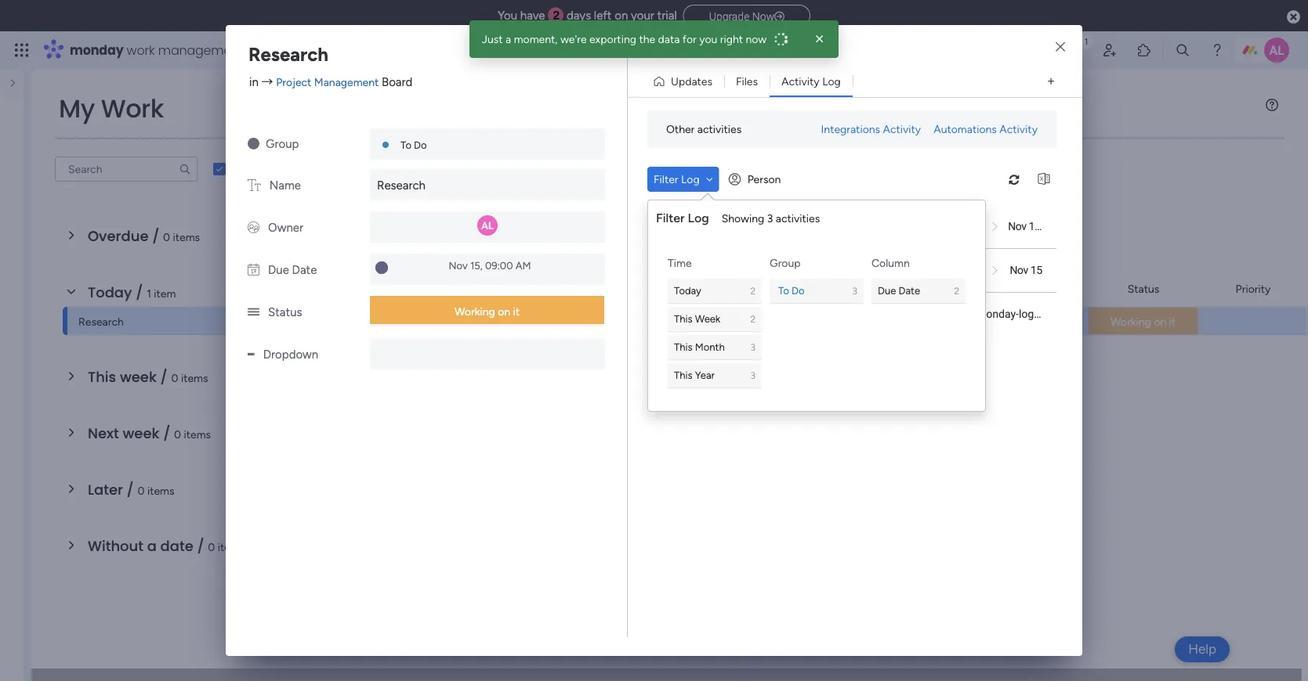 Task type: locate. For each thing, give the bounding box(es) containing it.
date
[[292, 263, 317, 277], [892, 264, 915, 277], [1022, 283, 1045, 296], [899, 285, 920, 297]]

overdue / 0 items
[[88, 226, 200, 246]]

1 vertical spatial 1m
[[672, 264, 688, 277]]

log down angle down icon
[[688, 210, 709, 225]]

board inside research dialog
[[382, 75, 413, 89]]

close image
[[812, 31, 828, 47], [1056, 42, 1065, 53]]

log
[[822, 75, 841, 88], [681, 173, 700, 186], [688, 210, 709, 225]]

apps image
[[1136, 42, 1152, 58]]

filter left angle down icon
[[654, 173, 678, 186]]

1 vertical spatial am
[[1072, 314, 1087, 326]]

activity right integrations
[[883, 123, 921, 136]]

a for just
[[506, 32, 511, 45]]

this up "next"
[[88, 367, 116, 387]]

research dialog
[[0, 0, 1308, 682]]

activity inside integrations activity button
[[883, 123, 921, 136]]

showing
[[722, 212, 764, 225]]

1 vertical spatial filter
[[656, 210, 685, 225]]

items down this week / 0 items
[[184, 428, 211, 441]]

it inside research dialog
[[513, 305, 520, 319]]

updates
[[671, 75, 712, 88]]

0 vertical spatial 15,
[[470, 260, 483, 272]]

items inside the later / 0 items
[[147, 484, 174, 498]]

customize
[[344, 163, 397, 176]]

Filter dashboard by text search field
[[55, 157, 198, 182]]

invite members image
[[1102, 42, 1118, 58]]

0 horizontal spatial am
[[515, 260, 531, 272]]

this left the month
[[674, 341, 692, 354]]

project management link up this month
[[589, 308, 734, 336]]

0 horizontal spatial activity
[[781, 75, 820, 88]]

15
[[1029, 220, 1041, 233], [1031, 264, 1042, 277]]

3 left people
[[852, 285, 857, 297]]

to down showing 3 activities at the top right
[[778, 285, 789, 297]]

due
[[268, 263, 289, 277], [871, 264, 890, 277], [878, 285, 896, 297]]

0 vertical spatial filter
[[654, 173, 678, 186]]

this week
[[674, 313, 720, 325]]

do
[[414, 139, 427, 151], [792, 285, 805, 297]]

1m
[[672, 220, 688, 233], [672, 264, 688, 277]]

0 horizontal spatial a
[[147, 536, 157, 556]]

files
[[736, 75, 758, 88]]

0 right overdue
[[163, 230, 170, 244]]

log up integrations
[[822, 75, 841, 88]]

filter log down filter log button
[[656, 210, 709, 225]]

without a date / 0 items
[[88, 536, 245, 556]]

items up item on the left top
[[173, 230, 200, 244]]

list box inside research dialog
[[647, 205, 1083, 336]]

0 vertical spatial project
[[276, 75, 311, 89]]

/ left 1 at left
[[136, 283, 143, 303]]

to
[[401, 139, 411, 151], [778, 285, 789, 297]]

1 vertical spatial status
[[268, 306, 302, 320]]

0 horizontal spatial to do
[[401, 139, 427, 151]]

None search field
[[55, 157, 198, 182]]

on
[[615, 9, 628, 23], [498, 305, 510, 319], [1154, 315, 1166, 329]]

/ right date
[[197, 536, 204, 556]]

close image right loading 'image'
[[812, 31, 828, 47]]

to do down showing 3 activities at the top right
[[778, 285, 805, 297]]

a left date
[[147, 536, 157, 556]]

3 right the month
[[750, 342, 756, 353]]

15 left the 09:00:00
[[1029, 220, 1041, 233]]

refresh image
[[1002, 174, 1027, 185]]

2 right the week
[[750, 314, 756, 325]]

activity for integrations activity
[[883, 123, 921, 136]]

a inside alert
[[506, 32, 511, 45]]

0 horizontal spatial project management link
[[276, 75, 379, 89]]

v2 multiple person column image
[[248, 221, 259, 235]]

0 vertical spatial week
[[120, 367, 157, 387]]

close image inside just a moment, we're exporting the data for you right now alert
[[812, 31, 828, 47]]

0 inside "without a date / 0 items"
[[208, 541, 215, 554]]

a
[[506, 32, 511, 45], [147, 536, 157, 556]]

2 horizontal spatial activity
[[1000, 123, 1038, 136]]

this left the week
[[674, 313, 692, 325]]

in → project management board
[[249, 75, 413, 89]]

1 horizontal spatial a
[[506, 32, 511, 45]]

0 horizontal spatial project
[[276, 75, 311, 89]]

week right "next"
[[123, 424, 159, 444]]

activities down the person
[[776, 212, 820, 225]]

you
[[498, 9, 517, 23]]

due date inside list box
[[871, 264, 915, 277]]

management
[[314, 75, 379, 89], [629, 316, 694, 330]]

project left 12d
[[591, 316, 626, 330]]

0 vertical spatial board
[[382, 75, 413, 89]]

0 vertical spatial am
[[515, 260, 531, 272]]

dapulse date column image left column
[[855, 263, 866, 279]]

nov
[[1008, 220, 1026, 233], [449, 260, 468, 272], [1010, 264, 1028, 277], [1005, 314, 1024, 326]]

1 horizontal spatial on
[[615, 9, 628, 23]]

log left angle down icon
[[681, 173, 700, 186]]

help button
[[1175, 637, 1230, 663]]

activity inside automations activity button
[[1000, 123, 1038, 136]]

just a moment, we're exporting the data for you right now alert
[[469, 20, 839, 58]]

0 up 'next week / 0 items'
[[171, 372, 178, 385]]

1 horizontal spatial 09:00
[[1041, 314, 1069, 326]]

0 vertical spatial 09:00
[[485, 260, 513, 272]]

monday
[[70, 41, 123, 59]]

0 horizontal spatial management
[[314, 75, 379, 89]]

1 vertical spatial activities
[[776, 212, 820, 225]]

1 vertical spatial filter log
[[656, 210, 709, 225]]

0 vertical spatial to
[[401, 139, 411, 151]]

a right just
[[506, 32, 511, 45]]

0 horizontal spatial status
[[268, 306, 302, 320]]

week
[[120, 367, 157, 387], [123, 424, 159, 444]]

/ right overdue
[[152, 226, 159, 246]]

management up this month
[[629, 316, 694, 330]]

0 inside 'next week / 0 items'
[[174, 428, 181, 441]]

dapulse date column image
[[855, 263, 866, 279], [248, 263, 259, 277]]

due inside list box
[[871, 264, 890, 277]]

0 horizontal spatial it
[[513, 305, 520, 319]]

1 image
[[1079, 32, 1093, 50]]

v2 status image
[[248, 306, 259, 320]]

0
[[163, 230, 170, 244], [171, 372, 178, 385], [174, 428, 181, 441], [138, 484, 145, 498], [208, 541, 215, 554]]

0 vertical spatial management
[[314, 75, 379, 89]]

1 vertical spatial group
[[770, 256, 801, 270]]

nov 15 09:00:00
[[1008, 220, 1083, 233]]

1 horizontal spatial working
[[1111, 315, 1151, 329]]

0 vertical spatial to do
[[401, 139, 427, 151]]

person button
[[722, 167, 790, 192]]

added monday-logo.png
[[942, 308, 1062, 321]]

project
[[276, 75, 311, 89], [591, 316, 626, 330]]

working on it
[[455, 305, 520, 319], [1111, 315, 1176, 329]]

1 horizontal spatial 15,
[[1026, 314, 1039, 326]]

items up 'next week / 0 items'
[[181, 372, 208, 385]]

nov 15, 09:00 am inside research dialog
[[449, 260, 531, 272]]

1m up 12d
[[672, 264, 688, 277]]

items right later
[[147, 484, 174, 498]]

data
[[658, 32, 680, 45]]

activities right "other"
[[697, 123, 742, 136]]

activity up refresh icon in the top right of the page
[[1000, 123, 1038, 136]]

1 horizontal spatial working on it
[[1111, 315, 1176, 329]]

am
[[515, 260, 531, 272], [1072, 314, 1087, 326]]

1 horizontal spatial board
[[647, 283, 676, 296]]

date inside list box
[[892, 264, 915, 277]]

0 vertical spatial filter log
[[654, 173, 700, 186]]

my work
[[59, 91, 164, 126]]

1 vertical spatial week
[[123, 424, 159, 444]]

1 horizontal spatial status
[[1128, 283, 1159, 296]]

due date
[[268, 263, 317, 277], [871, 264, 915, 277], [878, 285, 920, 297]]

without
[[88, 536, 143, 556]]

1 horizontal spatial project management link
[[589, 308, 734, 336]]

your
[[631, 9, 654, 23]]

1 vertical spatial 15
[[1031, 264, 1042, 277]]

1 horizontal spatial to do
[[778, 285, 805, 297]]

list box containing 1m
[[647, 205, 1083, 336]]

close image left inbox icon at the right top of the page
[[1056, 42, 1065, 53]]

1 horizontal spatial project
[[591, 316, 626, 330]]

1 vertical spatial nov 15, 09:00 am
[[1005, 314, 1087, 326]]

0 vertical spatial a
[[506, 32, 511, 45]]

0 right date
[[208, 541, 215, 554]]

3
[[767, 212, 773, 225], [852, 285, 857, 297], [750, 342, 756, 353], [750, 370, 756, 381]]

search image
[[179, 163, 191, 176]]

2 up added
[[954, 285, 959, 297]]

automations
[[934, 123, 997, 136]]

trial
[[657, 9, 677, 23]]

1 horizontal spatial activity
[[883, 123, 921, 136]]

week for next
[[123, 424, 159, 444]]

nov 15, 09:00 am
[[449, 260, 531, 272], [1005, 314, 1087, 326]]

1m up the time
[[672, 220, 688, 233]]

1 horizontal spatial today
[[674, 285, 701, 297]]

week up 'next week / 0 items'
[[120, 367, 157, 387]]

search everything image
[[1175, 42, 1191, 58]]

overdue
[[88, 226, 149, 246]]

0 horizontal spatial 15,
[[470, 260, 483, 272]]

see plans button
[[253, 38, 329, 62]]

research up '→'
[[248, 43, 328, 65]]

items right date
[[218, 541, 245, 554]]

0 horizontal spatial working on it
[[455, 305, 520, 319]]

1 horizontal spatial dapulse date column image
[[855, 263, 866, 279]]

status inside research dialog
[[268, 306, 302, 320]]

help
[[1188, 642, 1216, 658]]

0 vertical spatial 15
[[1029, 220, 1041, 233]]

today / 1 item
[[88, 283, 176, 303]]

now
[[752, 10, 774, 23]]

exporting
[[589, 32, 636, 45]]

activity inside activity log button
[[781, 75, 820, 88]]

09:00 inside research dialog
[[485, 260, 513, 272]]

inbox image
[[1068, 42, 1083, 58]]

1 vertical spatial board
[[647, 283, 676, 296]]

due date for the right dapulse date column icon
[[871, 264, 915, 277]]

0 horizontal spatial to
[[401, 139, 411, 151]]

working
[[455, 305, 495, 319], [1111, 315, 1151, 329]]

later
[[88, 480, 123, 500]]

1 horizontal spatial to
[[778, 285, 789, 297]]

15 for nov 15 09:00:00
[[1029, 220, 1041, 233]]

this left 'year'
[[674, 369, 692, 382]]

2 horizontal spatial on
[[1154, 315, 1166, 329]]

2 down showing in the right of the page
[[750, 285, 756, 297]]

1 vertical spatial 09:00
[[1041, 314, 1069, 326]]

filter
[[654, 173, 678, 186], [656, 210, 685, 225]]

0 right later
[[138, 484, 145, 498]]

this month
[[674, 341, 725, 354]]

filter down filter log button
[[656, 210, 685, 225]]

project management link inside research dialog
[[276, 75, 379, 89]]

0 vertical spatial do
[[414, 139, 427, 151]]

group
[[266, 137, 299, 151], [770, 256, 801, 270], [799, 283, 830, 296]]

0 horizontal spatial on
[[498, 305, 510, 319]]

3 for this year
[[750, 370, 756, 381]]

management down plans
[[314, 75, 379, 89]]

0 horizontal spatial dapulse date column image
[[248, 263, 259, 277]]

1 horizontal spatial close image
[[1056, 42, 1065, 53]]

0 vertical spatial nov 15, 09:00 am
[[449, 260, 531, 272]]

dapulse date column image up v2 status "icon"
[[248, 263, 259, 277]]

09:00:00
[[1043, 220, 1083, 233]]

1 vertical spatial project management link
[[589, 308, 734, 336]]

to do up the customize button
[[401, 139, 427, 151]]

09:00
[[485, 260, 513, 272], [1041, 314, 1069, 326]]

today inside research dialog
[[674, 285, 701, 297]]

1 vertical spatial a
[[147, 536, 157, 556]]

status
[[1128, 283, 1159, 296], [268, 306, 302, 320]]

to do
[[401, 139, 427, 151], [778, 285, 805, 297]]

0 vertical spatial project management link
[[276, 75, 379, 89]]

you
[[699, 32, 717, 45]]

/
[[152, 226, 159, 246], [136, 283, 143, 303], [160, 367, 168, 387], [163, 424, 170, 444], [127, 480, 134, 500], [197, 536, 204, 556]]

week for this
[[120, 367, 157, 387]]

project right '→'
[[276, 75, 311, 89]]

activity down loading 'image'
[[781, 75, 820, 88]]

today up 12d
[[674, 285, 701, 297]]

integrations
[[821, 123, 880, 136]]

list box
[[647, 205, 1083, 336]]

0 horizontal spatial 09:00
[[485, 260, 513, 272]]

dropdown
[[263, 348, 318, 362]]

project management link down plans
[[276, 75, 379, 89]]

items
[[173, 230, 200, 244], [181, 372, 208, 385], [184, 428, 211, 441], [147, 484, 174, 498], [218, 541, 245, 554]]

0 horizontal spatial close image
[[812, 31, 828, 47]]

filter log left angle down icon
[[654, 173, 700, 186]]

1 vertical spatial do
[[792, 285, 805, 297]]

3 right 'year'
[[750, 370, 756, 381]]

1 vertical spatial management
[[629, 316, 694, 330]]

right
[[720, 32, 743, 45]]

today left 1 at left
[[88, 283, 132, 303]]

0 horizontal spatial board
[[382, 75, 413, 89]]

loading image
[[774, 31, 789, 47]]

upgrade
[[709, 10, 750, 23]]

dapulse close image
[[1287, 9, 1300, 25]]

due date for the leftmost dapulse date column icon
[[268, 263, 317, 277]]

0 horizontal spatial today
[[88, 283, 132, 303]]

files button
[[724, 69, 770, 94]]

0 horizontal spatial nov 15, 09:00 am
[[449, 260, 531, 272]]

1 vertical spatial to do
[[778, 285, 805, 297]]

to up the customize button
[[401, 139, 411, 151]]

0 horizontal spatial working
[[455, 305, 495, 319]]

0 vertical spatial activities
[[697, 123, 742, 136]]

activities
[[697, 123, 742, 136], [776, 212, 820, 225]]

0 vertical spatial 1m
[[672, 220, 688, 233]]

15 up logo.png
[[1031, 264, 1042, 277]]

0 down this week / 0 items
[[174, 428, 181, 441]]



Task type: vqa. For each thing, say whether or not it's contained in the screenshot.
Workspace options icon
no



Task type: describe. For each thing, give the bounding box(es) containing it.
this for year
[[674, 369, 692, 382]]

updates button
[[647, 69, 724, 94]]

1 vertical spatial to
[[778, 285, 789, 297]]

upgrade now link
[[683, 5, 811, 26]]

this for week
[[88, 367, 116, 387]]

3 for to do
[[852, 285, 857, 297]]

just
[[482, 32, 503, 45]]

column
[[872, 256, 910, 270]]

am inside research dialog
[[515, 260, 531, 272]]

other
[[666, 123, 695, 136]]

time
[[668, 256, 692, 270]]

week
[[695, 313, 720, 325]]

just a moment, we're exporting the data for you right now
[[482, 32, 767, 45]]

a for without
[[147, 536, 157, 556]]

12d
[[672, 308, 691, 321]]

0 vertical spatial group
[[266, 137, 299, 151]]

this week / 0 items
[[88, 367, 208, 387]]

1 vertical spatial project
[[591, 316, 626, 330]]

filter log button
[[647, 167, 719, 192]]

my
[[59, 91, 95, 126]]

0 inside this week / 0 items
[[171, 372, 178, 385]]

customize button
[[319, 157, 403, 182]]

1 horizontal spatial am
[[1072, 314, 1087, 326]]

→
[[261, 75, 273, 89]]

now
[[746, 32, 767, 45]]

select product image
[[14, 42, 30, 58]]

1 horizontal spatial activities
[[776, 212, 820, 225]]

management inside in → project management board
[[314, 75, 379, 89]]

1 horizontal spatial nov 15, 09:00 am
[[1005, 314, 1087, 326]]

2 1m from the top
[[672, 264, 688, 277]]

due for the leftmost dapulse date column icon
[[268, 263, 289, 277]]

days
[[567, 9, 591, 23]]

monday-
[[977, 308, 1019, 321]]

item
[[154, 287, 176, 300]]

1 vertical spatial log
[[681, 173, 700, 186]]

priority
[[1236, 283, 1271, 296]]

person
[[747, 173, 781, 186]]

integrations activity
[[821, 123, 921, 136]]

2 left days
[[553, 9, 560, 23]]

you have 2 days left on your trial
[[498, 9, 677, 23]]

0 horizontal spatial activities
[[697, 123, 742, 136]]

3 right showing in the right of the page
[[767, 212, 773, 225]]

left
[[594, 9, 612, 23]]

3 for this month
[[750, 342, 756, 353]]

angle down image
[[706, 174, 713, 185]]

items inside 'next week / 0 items'
[[184, 428, 211, 441]]

this year
[[674, 369, 715, 382]]

add view image
[[1048, 76, 1054, 87]]

activity for automations activity
[[1000, 123, 1038, 136]]

research right the week
[[732, 308, 777, 321]]

logo.png
[[1019, 308, 1062, 321]]

on inside research dialog
[[498, 305, 510, 319]]

year
[[695, 369, 715, 382]]

export to excel image
[[1031, 174, 1057, 185]]

v2 dropdown column image
[[248, 348, 254, 362]]

2 vertical spatial group
[[799, 283, 830, 296]]

today for today / 1 item
[[88, 283, 132, 303]]

1 horizontal spatial it
[[1169, 315, 1176, 329]]

management
[[158, 41, 244, 59]]

apple lee image
[[1264, 38, 1289, 63]]

in
[[249, 75, 259, 89]]

items inside overdue / 0 items
[[173, 230, 200, 244]]

the
[[639, 32, 655, 45]]

plans
[[296, 43, 321, 57]]

see
[[274, 43, 293, 57]]

1 horizontal spatial do
[[792, 285, 805, 297]]

items inside "without a date / 0 items"
[[218, 541, 245, 554]]

next
[[88, 424, 119, 444]]

project inside in → project management board
[[276, 75, 311, 89]]

0 inside the later / 0 items
[[138, 484, 145, 498]]

upgrade now
[[709, 10, 774, 23]]

dapulse text column image
[[248, 179, 261, 193]]

integrations activity button
[[815, 117, 927, 142]]

research down showing in the right of the page
[[732, 264, 777, 277]]

2 for due date
[[954, 285, 959, 297]]

people
[[915, 283, 949, 296]]

showing 3 activities
[[722, 212, 820, 225]]

/ right later
[[127, 480, 134, 500]]

0 inside overdue / 0 items
[[163, 230, 170, 244]]

dapulse rightstroke image
[[774, 11, 785, 22]]

monday work management
[[70, 41, 244, 59]]

1 horizontal spatial management
[[629, 316, 694, 330]]

filter inside button
[[654, 173, 678, 186]]

name
[[269, 179, 301, 193]]

0 horizontal spatial do
[[414, 139, 427, 151]]

this for week
[[674, 313, 692, 325]]

for
[[682, 32, 697, 45]]

work
[[101, 91, 164, 126]]

other activities
[[666, 123, 742, 136]]

15 for nov 15
[[1031, 264, 1042, 277]]

1 1m from the top
[[672, 220, 688, 233]]

today for today
[[674, 285, 701, 297]]

moment,
[[514, 32, 558, 45]]

research down today / 1 item
[[78, 315, 124, 328]]

working on it inside research dialog
[[455, 305, 520, 319]]

2 for today
[[750, 285, 756, 297]]

this for month
[[674, 341, 692, 354]]

next week / 0 items
[[88, 424, 211, 444]]

2 vertical spatial log
[[688, 210, 709, 225]]

automations activity button
[[927, 117, 1044, 142]]

15, inside research dialog
[[470, 260, 483, 272]]

working inside research dialog
[[455, 305, 495, 319]]

2 for this week
[[750, 314, 756, 325]]

nov 15
[[1010, 264, 1042, 277]]

due for the right dapulse date column icon
[[871, 264, 890, 277]]

0 vertical spatial status
[[1128, 283, 1159, 296]]

date
[[160, 536, 193, 556]]

help image
[[1209, 42, 1225, 58]]

project management
[[591, 316, 694, 330]]

owner
[[268, 221, 303, 235]]

/ up 'next week / 0 items'
[[160, 367, 168, 387]]

automations activity
[[934, 123, 1038, 136]]

1 vertical spatial 15,
[[1026, 314, 1039, 326]]

activity log
[[781, 75, 841, 88]]

later / 0 items
[[88, 480, 174, 500]]

month
[[695, 341, 725, 354]]

0 vertical spatial log
[[822, 75, 841, 88]]

have
[[520, 9, 545, 23]]

1
[[147, 287, 151, 300]]

see plans
[[274, 43, 321, 57]]

filter log inside filter log button
[[654, 173, 700, 186]]

research down customize
[[377, 179, 426, 193]]

added
[[942, 308, 974, 321]]

research down person "popup button"
[[732, 220, 777, 233]]

work
[[127, 41, 155, 59]]

activity log button
[[770, 69, 853, 94]]

/ down this week / 0 items
[[163, 424, 170, 444]]

v2 sun image
[[248, 137, 259, 151]]

we're
[[560, 32, 587, 45]]

items inside this week / 0 items
[[181, 372, 208, 385]]



